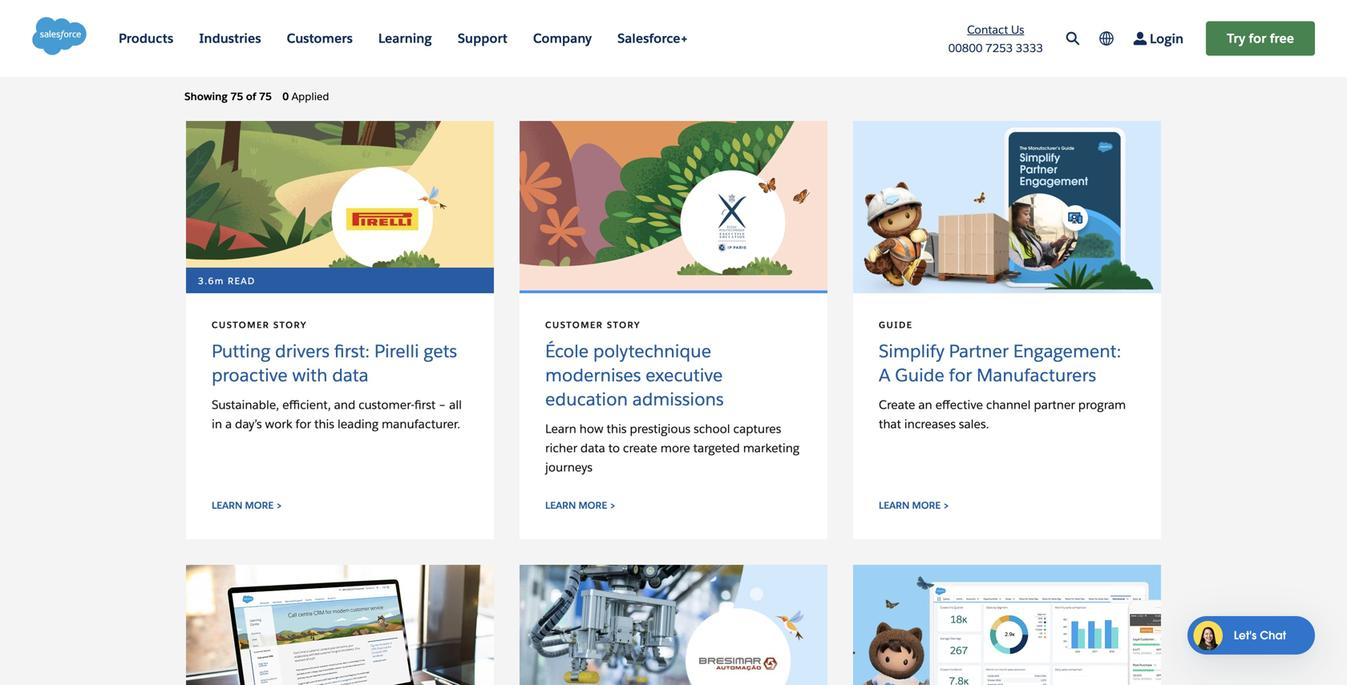 Task type: describe. For each thing, give the bounding box(es) containing it.
let's
[[1234, 629, 1257, 643]]

contact us 00800 7253 3333
[[949, 23, 1043, 55]]

sales.
[[959, 417, 989, 432]]

filter
[[184, 20, 219, 32]]

first
[[415, 397, 436, 413]]

learn more element for école polytechnique modernises executive education admissions
[[545, 500, 616, 512]]

this inside sustainable, efficient, and customer-first – all in a day's work for this leading manufacturer.
[[314, 417, 335, 432]]

customer story for putting
[[212, 320, 307, 331]]

prestigious
[[630, 422, 691, 437]]

engagement:
[[1014, 340, 1122, 363]]

site tools navigation
[[920, 20, 1315, 57]]

drivers
[[275, 340, 330, 363]]

filter by
[[184, 20, 236, 32]]

read
[[228, 275, 256, 287]]

sustainable,
[[212, 397, 279, 413]]

sustainable, efficient, and customer-first – all in a day's work for this leading manufacturer.
[[212, 397, 462, 432]]

this inside learn how this prestigious school captures richer data to create more targeted marketing journeys
[[607, 422, 627, 437]]

a
[[879, 364, 891, 387]]

day's
[[235, 417, 262, 432]]

increases
[[905, 417, 956, 432]]

education
[[545, 388, 628, 411]]

that
[[879, 417, 901, 432]]

learn more > for école polytechnique modernises executive education admissions
[[545, 500, 616, 512]]

by
[[223, 20, 236, 32]]

0 vertical spatial guide
[[879, 320, 913, 331]]

create an effective channel partner program that increases sales.
[[879, 397, 1126, 432]]

school
[[694, 422, 730, 437]]

of
[[246, 90, 256, 103]]

us
[[1011, 23, 1025, 37]]

learn more > for simplify partner engagement: a guide for manufacturers
[[879, 500, 949, 512]]

with
[[292, 364, 328, 387]]

3.6m
[[198, 275, 224, 287]]

story for polytechnique
[[607, 320, 641, 331]]

learn more element for simplify partner engagement: a guide for manufacturers
[[879, 500, 949, 512]]

showing 75 of 75
[[184, 90, 272, 103]]

modernises
[[545, 364, 641, 387]]

putting
[[212, 340, 271, 363]]

7253
[[986, 41, 1013, 55]]

captures
[[734, 422, 782, 437]]

customer for école
[[545, 320, 604, 331]]

learn how this prestigious school captures richer data to create more targeted marketing journeys
[[545, 422, 800, 476]]

showing
[[184, 90, 228, 103]]

how
[[580, 422, 604, 437]]

customer for putting
[[212, 320, 270, 331]]

0
[[283, 90, 289, 103]]

simplify
[[879, 340, 945, 363]]

école polytechnique modernises executive education admissions
[[545, 340, 724, 411]]

all
[[449, 397, 462, 413]]

targeted
[[694, 441, 740, 456]]

guide inside simplify partner engagement: a guide for manufacturers
[[895, 364, 945, 387]]

applied
[[292, 90, 329, 103]]

story for drivers
[[273, 320, 307, 331]]

partner
[[949, 340, 1009, 363]]



Task type: vqa. For each thing, say whether or not it's contained in the screenshot.
the top "the"
no



Task type: locate. For each thing, give the bounding box(es) containing it.
data
[[332, 364, 369, 387], [581, 441, 605, 456]]

story up drivers
[[273, 320, 307, 331]]

0 horizontal spatial learn more element
[[212, 500, 282, 512]]

2 customer story from the left
[[545, 320, 641, 331]]

2 customer from the left
[[545, 320, 604, 331]]

2 horizontal spatial more >
[[912, 500, 949, 512]]

data down first:
[[332, 364, 369, 387]]

3 learn more element from the left
[[879, 500, 949, 512]]

list containing putting drivers first: pirelli gets proactive with data
[[160, 121, 1187, 686]]

contact us link
[[967, 23, 1025, 37]]

1 story from the left
[[273, 320, 307, 331]]

customer
[[212, 320, 270, 331], [545, 320, 604, 331]]

create
[[623, 441, 658, 456]]

for inside sustainable, efficient, and customer-first – all in a day's work for this leading manufacturer.
[[296, 417, 311, 432]]

1 learn more > from the left
[[212, 500, 282, 512]]

this
[[314, 417, 335, 432], [607, 422, 627, 437]]

story up polytechnique
[[607, 320, 641, 331]]

data inside the putting drivers first: pirelli gets proactive with data
[[332, 364, 369, 387]]

an
[[919, 397, 933, 413]]

75
[[231, 90, 243, 103], [259, 90, 272, 103]]

75 left of
[[231, 90, 243, 103]]

learn more > for putting drivers first: pirelli gets proactive with data
[[212, 500, 282, 512]]

learn for putting drivers first: pirelli gets proactive with data
[[212, 500, 242, 512]]

more > for proactive
[[245, 500, 282, 512]]

richer
[[545, 441, 578, 456]]

manufacturers
[[977, 364, 1097, 387]]

more
[[661, 441, 690, 456]]

2 75 from the left
[[259, 90, 272, 103]]

data down how
[[581, 441, 605, 456]]

this down the efficient, on the bottom
[[314, 417, 335, 432]]

customer story up école
[[545, 320, 641, 331]]

for down the efficient, on the bottom
[[296, 417, 311, 432]]

1 horizontal spatial data
[[581, 441, 605, 456]]

école
[[545, 340, 589, 363]]

2 learn more > from the left
[[545, 500, 616, 512]]

1 horizontal spatial for
[[949, 364, 972, 387]]

more > for admissions
[[579, 500, 616, 512]]

1 horizontal spatial learn
[[545, 500, 576, 512]]

0 horizontal spatial this
[[314, 417, 335, 432]]

contact
[[967, 23, 1008, 37]]

polytechnique
[[593, 340, 712, 363]]

2 learn from the left
[[545, 500, 576, 512]]

3.6m read
[[198, 275, 256, 287]]

1 horizontal spatial learn more element
[[545, 500, 616, 512]]

0 horizontal spatial customer
[[212, 320, 270, 331]]

2 horizontal spatial learn
[[879, 500, 910, 512]]

let's chat
[[1234, 629, 1287, 643]]

customer-
[[359, 397, 415, 413]]

3 learn more > from the left
[[879, 500, 949, 512]]

learn
[[545, 422, 577, 437]]

proactive
[[212, 364, 288, 387]]

2 horizontal spatial learn more >
[[879, 500, 949, 512]]

1 horizontal spatial this
[[607, 422, 627, 437]]

1 vertical spatial for
[[296, 417, 311, 432]]

0 vertical spatial for
[[949, 364, 972, 387]]

0 horizontal spatial learn more >
[[212, 500, 282, 512]]

admissions
[[633, 388, 724, 411]]

leading
[[338, 417, 379, 432]]

list
[[160, 121, 1187, 686]]

putting drivers first: pirelli gets proactive with data
[[212, 340, 457, 387]]

manufacturer.
[[382, 417, 461, 432]]

guide
[[879, 320, 913, 331], [895, 364, 945, 387]]

executive
[[646, 364, 723, 387]]

1 75 from the left
[[231, 90, 243, 103]]

learn more >
[[212, 500, 282, 512], [545, 500, 616, 512], [879, 500, 949, 512]]

learn for simplify partner engagement: a guide for manufacturers
[[879, 500, 910, 512]]

1 customer story from the left
[[212, 320, 307, 331]]

program
[[1079, 397, 1126, 413]]

1 horizontal spatial story
[[607, 320, 641, 331]]

journeys
[[545, 460, 593, 476]]

0 horizontal spatial story
[[273, 320, 307, 331]]

and
[[334, 397, 356, 413]]

customer story for école
[[545, 320, 641, 331]]

1 horizontal spatial 75
[[259, 90, 272, 103]]

customer story
[[212, 320, 307, 331], [545, 320, 641, 331]]

3333
[[1016, 41, 1043, 55]]

channel
[[986, 397, 1031, 413]]

1 horizontal spatial customer
[[545, 320, 604, 331]]

customer up école
[[545, 320, 604, 331]]

let's chat button
[[1188, 617, 1315, 655]]

this up to
[[607, 422, 627, 437]]

data for this
[[581, 441, 605, 456]]

1 customer from the left
[[212, 320, 270, 331]]

2 horizontal spatial learn more element
[[879, 500, 949, 512]]

learn
[[212, 500, 242, 512], [545, 500, 576, 512], [879, 500, 910, 512]]

marketing
[[743, 441, 800, 456]]

guide up simplify
[[879, 320, 913, 331]]

0 vertical spatial data
[[332, 364, 369, 387]]

more > for for
[[912, 500, 949, 512]]

3 learn from the left
[[879, 500, 910, 512]]

pirelli
[[374, 340, 419, 363]]

0 horizontal spatial data
[[332, 364, 369, 387]]

gets
[[424, 340, 457, 363]]

create
[[879, 397, 916, 413]]

guide down simplify
[[895, 364, 945, 387]]

1 horizontal spatial more >
[[579, 500, 616, 512]]

3 more > from the left
[[912, 500, 949, 512]]

chat
[[1260, 629, 1287, 643]]

effective
[[936, 397, 983, 413]]

0 horizontal spatial 75
[[231, 90, 243, 103]]

1 vertical spatial data
[[581, 441, 605, 456]]

–
[[439, 397, 446, 413]]

learn more element for putting drivers first: pirelli gets proactive with data
[[212, 500, 282, 512]]

to
[[609, 441, 620, 456]]

0 applied
[[283, 90, 329, 103]]

data for first:
[[332, 364, 369, 387]]

more >
[[245, 500, 282, 512], [579, 500, 616, 512], [912, 500, 949, 512]]

75 right of
[[259, 90, 272, 103]]

for up effective
[[949, 364, 972, 387]]

for
[[949, 364, 972, 387], [296, 417, 311, 432]]

partner
[[1034, 397, 1075, 413]]

story
[[273, 320, 307, 331], [607, 320, 641, 331]]

1 learn from the left
[[212, 500, 242, 512]]

learn for école polytechnique modernises executive education admissions
[[545, 500, 576, 512]]

00800
[[949, 41, 983, 55]]

first:
[[334, 340, 370, 363]]

1 learn more element from the left
[[212, 500, 282, 512]]

efficient,
[[282, 397, 331, 413]]

0 horizontal spatial more >
[[245, 500, 282, 512]]

in
[[212, 417, 222, 432]]

work
[[265, 417, 292, 432]]

2 story from the left
[[607, 320, 641, 331]]

2 more > from the left
[[579, 500, 616, 512]]

data inside learn how this prestigious school captures richer data to create more targeted marketing journeys
[[581, 441, 605, 456]]

customer story up the putting
[[212, 320, 307, 331]]

simplify partner engagement: a guide for manufacturers
[[879, 340, 1122, 387]]

0 horizontal spatial for
[[296, 417, 311, 432]]

0 horizontal spatial learn
[[212, 500, 242, 512]]

1 more > from the left
[[245, 500, 282, 512]]

1 vertical spatial guide
[[895, 364, 945, 387]]

1 horizontal spatial learn more >
[[545, 500, 616, 512]]

customer up the putting
[[212, 320, 270, 331]]

2 learn more element from the left
[[545, 500, 616, 512]]

a
[[225, 417, 232, 432]]

1 horizontal spatial customer story
[[545, 320, 641, 331]]

0 horizontal spatial customer story
[[212, 320, 307, 331]]

learn more element
[[212, 500, 282, 512], [545, 500, 616, 512], [879, 500, 949, 512]]

for inside simplify partner engagement: a guide for manufacturers
[[949, 364, 972, 387]]



